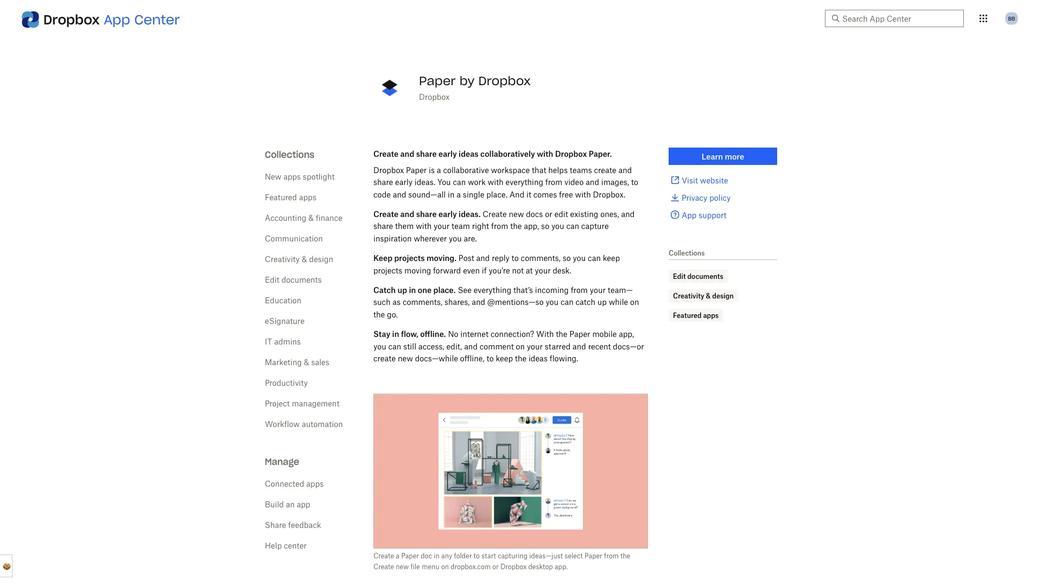 Task type: locate. For each thing, give the bounding box(es) containing it.
the right select
[[621, 552, 631, 560]]

to inside the post and reply to comments, so you can keep projects moving forward even if you're not at your desk.
[[512, 253, 519, 263]]

workspace
[[491, 165, 530, 175]]

the inside 'see everything that's incoming from your team— such as comments, shares, and @mentions—so you can catch up while on the go.'
[[374, 310, 385, 319]]

keep inside the post and reply to comments, so you can keep projects moving forward even if you're not at your desk.
[[603, 253, 620, 263]]

catch up in one place.
[[374, 285, 456, 295]]

and
[[400, 149, 414, 158], [619, 165, 632, 175], [586, 177, 599, 187], [393, 190, 406, 199], [400, 209, 414, 219], [621, 209, 635, 219], [476, 253, 490, 263], [472, 298, 485, 307], [464, 342, 478, 351], [573, 342, 586, 351]]

can left still
[[388, 342, 401, 351]]

free
[[559, 190, 573, 199]]

to inside dropbox paper is a collaborative workspace that helps teams create and share early ideas. you can work with everything from video and images, to code and sound—all in a single place. and it comes free with dropbox.
[[631, 177, 638, 187]]

comment
[[480, 342, 514, 351]]

build an app link
[[265, 500, 310, 509]]

0 horizontal spatial featured apps
[[265, 192, 316, 202]]

shares,
[[445, 298, 470, 307]]

1 horizontal spatial featured
[[673, 311, 702, 319]]

early up sound—all
[[395, 177, 413, 187]]

1 vertical spatial ideas.
[[459, 209, 481, 219]]

not
[[512, 266, 524, 275]]

from inside create a paper doc in any folder to start capturing ideas—just select paper from the create new file menu on dropbox.com or dropbox desktop app.
[[604, 552, 619, 560]]

your inside the post and reply to comments, so you can keep projects moving forward even if you're not at your desk.
[[535, 266, 551, 275]]

everything
[[506, 177, 543, 187], [474, 285, 511, 295]]

1 horizontal spatial app,
[[619, 329, 634, 339]]

and right the shares,
[[472, 298, 485, 307]]

to up not
[[512, 253, 519, 263]]

2 vertical spatial a
[[396, 552, 400, 560]]

1 horizontal spatial place.
[[487, 190, 508, 199]]

forward
[[433, 266, 461, 275]]

paper inside 'paper by dropbox dropbox'
[[419, 73, 456, 88]]

offline,
[[460, 354, 485, 363]]

and right code on the left of page
[[393, 190, 406, 199]]

0 horizontal spatial ideas
[[459, 149, 479, 158]]

paper left by
[[419, 73, 456, 88]]

projects up moving
[[394, 253, 425, 263]]

on inside no internet connection? with the paper mobile app, you can still access, edit, and comment on your starred and recent docs—or create new docs—while offline, to keep the ideas flowing.
[[516, 342, 525, 351]]

0 vertical spatial so
[[541, 222, 549, 231]]

your
[[434, 222, 450, 231], [535, 266, 551, 275], [590, 285, 606, 295], [527, 342, 543, 351]]

up
[[398, 285, 407, 295], [598, 298, 607, 307]]

share up "inspiration"
[[374, 222, 393, 231]]

catch
[[374, 285, 396, 295]]

create down code on the left of page
[[374, 209, 399, 219]]

and down teams
[[586, 177, 599, 187]]

and up sound—all
[[400, 149, 414, 158]]

while
[[609, 298, 628, 307]]

your up wherever
[[434, 222, 450, 231]]

from down helps
[[546, 177, 563, 187]]

and up them
[[400, 209, 414, 219]]

comments, down one
[[403, 298, 443, 307]]

0 vertical spatial featured apps
[[265, 192, 316, 202]]

so inside the create new docs or edit existing ones, and share them with your team right from the app, so you can capture inspiration wherever you are.
[[541, 222, 549, 231]]

can down the existing
[[566, 222, 579, 231]]

1 horizontal spatial on
[[516, 342, 525, 351]]

1 horizontal spatial featured apps link
[[673, 310, 719, 321]]

1 vertical spatial keep
[[496, 354, 513, 363]]

1 vertical spatial design
[[712, 292, 734, 300]]

1 horizontal spatial ideas.
[[459, 209, 481, 219]]

the down such in the left of the page
[[374, 310, 385, 319]]

you down stay
[[374, 342, 386, 351]]

0 vertical spatial ideas
[[459, 149, 479, 158]]

0 vertical spatial creativity
[[265, 254, 300, 264]]

paper up the recent
[[570, 329, 590, 339]]

0 horizontal spatial app,
[[524, 222, 539, 231]]

on down any
[[441, 563, 449, 571]]

comments, up at
[[521, 253, 561, 263]]

team—
[[608, 285, 633, 295]]

on right while
[[630, 298, 639, 307]]

2 vertical spatial new
[[396, 563, 409, 571]]

you inside no internet connection? with the paper mobile app, you can still access, edit, and comment on your starred and recent docs—or create new docs—while offline, to keep the ideas flowing.
[[374, 342, 386, 351]]

visit website link
[[669, 174, 777, 187]]

flowing.
[[550, 354, 578, 363]]

0 vertical spatial app,
[[524, 222, 539, 231]]

learn more button
[[669, 148, 777, 165]]

everything inside 'see everything that's incoming from your team— such as comments, shares, and @mentions—so you can catch up while on the go.'
[[474, 285, 511, 295]]

from inside the create new docs or edit existing ones, and share them with your team right from the app, so you can capture inspiration wherever you are.
[[491, 222, 508, 231]]

from up catch
[[571, 285, 588, 295]]

1 vertical spatial new
[[398, 354, 413, 363]]

0 vertical spatial collections
[[265, 149, 315, 160]]

create down stay
[[374, 354, 396, 363]]

a left single
[[457, 190, 461, 199]]

you
[[552, 222, 564, 231], [449, 234, 462, 243], [573, 253, 586, 263], [546, 298, 559, 307], [374, 342, 386, 351]]

to left start
[[474, 552, 480, 560]]

dropbox app center
[[43, 11, 180, 28]]

0 horizontal spatial design
[[309, 254, 333, 264]]

ideas. up sound—all
[[415, 177, 436, 187]]

file
[[411, 563, 420, 571]]

can inside no internet connection? with the paper mobile app, you can still access, edit, and comment on your starred and recent docs—or create new docs—while offline, to keep the ideas flowing.
[[388, 342, 401, 351]]

0 vertical spatial ideas.
[[415, 177, 436, 187]]

0 vertical spatial or
[[545, 209, 552, 219]]

create inside dropbox paper is a collaborative workspace that helps teams create and share early ideas. you can work with everything from video and images, to code and sound—all in a single place. and it comes free with dropbox.
[[594, 165, 617, 175]]

inspiration
[[374, 234, 412, 243]]

you down team
[[449, 234, 462, 243]]

edit,
[[447, 342, 462, 351]]

1 horizontal spatial design
[[712, 292, 734, 300]]

1 horizontal spatial creativity & design
[[673, 292, 734, 300]]

finance
[[316, 213, 342, 222]]

learn
[[702, 152, 723, 161]]

workflow automation link
[[265, 419, 343, 429]]

0 vertical spatial new
[[509, 209, 524, 219]]

app left center
[[104, 11, 130, 28]]

0 horizontal spatial creativity
[[265, 254, 300, 264]]

& for the accounting & finance link
[[309, 213, 314, 222]]

0 vertical spatial creativity & design
[[265, 254, 333, 264]]

with down create and share early ideas. on the top of the page
[[416, 222, 432, 231]]

1 horizontal spatial create
[[594, 165, 617, 175]]

1 vertical spatial early
[[395, 177, 413, 187]]

1 horizontal spatial collections
[[669, 249, 705, 257]]

0 horizontal spatial a
[[396, 552, 400, 560]]

create up code on the left of page
[[374, 149, 399, 158]]

app, up the docs—or
[[619, 329, 634, 339]]

new apps spotlight link
[[265, 172, 335, 181]]

create up right
[[483, 209, 507, 219]]

project
[[265, 399, 290, 408]]

1 vertical spatial place.
[[434, 285, 456, 295]]

0 vertical spatial featured apps link
[[265, 192, 316, 202]]

1 vertical spatial app,
[[619, 329, 634, 339]]

0 vertical spatial keep
[[603, 253, 620, 263]]

projects inside the post and reply to comments, so you can keep projects moving forward even if you're not at your desk.
[[374, 266, 402, 275]]

0 vertical spatial early
[[439, 149, 457, 158]]

1 vertical spatial create
[[374, 354, 396, 363]]

early up collaborative
[[439, 149, 457, 158]]

1 horizontal spatial or
[[545, 209, 552, 219]]

in left any
[[434, 552, 440, 560]]

0 horizontal spatial collections
[[265, 149, 315, 160]]

to inside create a paper doc in any folder to start capturing ideas—just select paper from the create new file menu on dropbox.com or dropbox desktop app.
[[474, 552, 480, 560]]

0 horizontal spatial app
[[104, 11, 130, 28]]

can inside the create new docs or edit existing ones, and share them with your team right from the app, so you can capture inspiration wherever you are.
[[566, 222, 579, 231]]

apps
[[283, 172, 301, 181], [299, 192, 316, 202], [703, 311, 719, 319], [306, 479, 324, 488]]

ideas. up team
[[459, 209, 481, 219]]

it admins
[[265, 337, 301, 346]]

featured for bottommost "featured apps" link
[[673, 311, 702, 319]]

and right ones,
[[621, 209, 635, 219]]

post
[[459, 253, 474, 263]]

1 vertical spatial creativity
[[673, 292, 704, 300]]

a right is
[[437, 165, 441, 175]]

docs—while
[[415, 354, 458, 363]]

0 horizontal spatial documents
[[282, 275, 322, 284]]

1 vertical spatial everything
[[474, 285, 511, 295]]

early
[[439, 149, 457, 158], [395, 177, 413, 187], [439, 209, 457, 219]]

0 horizontal spatial so
[[541, 222, 549, 231]]

app support
[[682, 210, 727, 220]]

1 vertical spatial app
[[682, 210, 697, 220]]

1 vertical spatial ideas
[[529, 354, 548, 363]]

1 vertical spatial featured apps
[[673, 311, 719, 319]]

0 horizontal spatial featured
[[265, 192, 297, 202]]

a
[[437, 165, 441, 175], [457, 190, 461, 199], [396, 552, 400, 560]]

1 horizontal spatial comments,
[[521, 253, 561, 263]]

2 vertical spatial early
[[439, 209, 457, 219]]

creativity & design
[[265, 254, 333, 264], [673, 292, 734, 300]]

0 vertical spatial up
[[398, 285, 407, 295]]

1 horizontal spatial up
[[598, 298, 607, 307]]

create left doc
[[374, 552, 394, 560]]

support
[[699, 210, 727, 220]]

app down privacy
[[682, 210, 697, 220]]

your inside the create new docs or edit existing ones, and share them with your team right from the app, so you can capture inspiration wherever you are.
[[434, 222, 450, 231]]

ideas inside no internet connection? with the paper mobile app, you can still access, edit, and comment on your starred and recent docs—or create new docs—while offline, to keep the ideas flowing.
[[529, 354, 548, 363]]

visit
[[682, 176, 698, 185]]

0 vertical spatial creativity & design link
[[265, 254, 333, 264]]

and inside 'see everything that's incoming from your team— such as comments, shares, and @mentions—so you can catch up while on the go.'
[[472, 298, 485, 307]]

new left docs
[[509, 209, 524, 219]]

if
[[482, 266, 487, 275]]

place. up the shares,
[[434, 285, 456, 295]]

can left catch
[[561, 298, 574, 307]]

video
[[565, 177, 584, 187]]

1 horizontal spatial edit
[[673, 272, 686, 280]]

it admins link
[[265, 337, 301, 346]]

or down start
[[493, 563, 499, 571]]

0 horizontal spatial edit
[[265, 275, 280, 284]]

new down still
[[398, 354, 413, 363]]

create and share early ideas collaboratively with dropbox paper.
[[374, 149, 612, 158]]

1 vertical spatial collections
[[669, 249, 705, 257]]

2 horizontal spatial a
[[457, 190, 461, 199]]

0 horizontal spatial edit documents
[[265, 275, 322, 284]]

paper up file
[[401, 552, 419, 560]]

collections up new apps spotlight
[[265, 149, 315, 160]]

edit documents
[[673, 272, 724, 280], [265, 275, 322, 284]]

everything up it
[[506, 177, 543, 187]]

creativity for the bottommost creativity & design link
[[673, 292, 704, 300]]

2 horizontal spatial on
[[630, 298, 639, 307]]

edit
[[673, 272, 686, 280], [265, 275, 280, 284]]

early up team
[[439, 209, 457, 219]]

0 vertical spatial on
[[630, 298, 639, 307]]

from
[[546, 177, 563, 187], [491, 222, 508, 231], [571, 285, 588, 295], [604, 552, 619, 560]]

1 horizontal spatial so
[[563, 253, 571, 263]]

app, inside the create new docs or edit existing ones, and share them with your team right from the app, so you can capture inspiration wherever you are.
[[524, 222, 539, 231]]

such
[[374, 298, 391, 307]]

up up as
[[398, 285, 407, 295]]

or left edit
[[545, 209, 552, 219]]

workflow
[[265, 419, 300, 429]]

dropbox.com
[[451, 563, 491, 571]]

images,
[[601, 177, 629, 187]]

flow,
[[401, 329, 418, 339]]

esignature
[[265, 316, 305, 325]]

on
[[630, 298, 639, 307], [516, 342, 525, 351], [441, 563, 449, 571]]

to right images, at the top
[[631, 177, 638, 187]]

to
[[631, 177, 638, 187], [512, 253, 519, 263], [487, 354, 494, 363], [474, 552, 480, 560]]

so inside the post and reply to comments, so you can keep projects moving forward even if you're not at your desk.
[[563, 253, 571, 263]]

0 horizontal spatial keep
[[496, 354, 513, 363]]

collections down app support
[[669, 249, 705, 257]]

projects
[[394, 253, 425, 263], [374, 266, 402, 275]]

with down the "video"
[[575, 190, 591, 199]]

so down docs
[[541, 222, 549, 231]]

& for the left creativity & design link
[[302, 254, 307, 264]]

0 vertical spatial create
[[594, 165, 617, 175]]

create for create and share early ideas.
[[374, 209, 399, 219]]

0 horizontal spatial creativity & design
[[265, 254, 333, 264]]

app, inside no internet connection? with the paper mobile app, you can still access, edit, and comment on your starred and recent docs—or create new docs—while offline, to keep the ideas flowing.
[[619, 329, 634, 339]]

1 horizontal spatial creativity & design link
[[673, 290, 734, 301]]

new left file
[[396, 563, 409, 571]]

create inside the create new docs or edit existing ones, and share them with your team right from the app, so you can capture inspiration wherever you are.
[[483, 209, 507, 219]]

paper inside no internet connection? with the paper mobile app, you can still access, edit, and comment on your starred and recent docs—or create new docs—while offline, to keep the ideas flowing.
[[570, 329, 590, 339]]

with right work
[[488, 177, 504, 187]]

recent
[[588, 342, 611, 351]]

manage
[[265, 456, 299, 467]]

new inside the create new docs or edit existing ones, and share them with your team right from the app, so you can capture inspiration wherever you are.
[[509, 209, 524, 219]]

the down "connection?"
[[515, 354, 527, 363]]

your up catch
[[590, 285, 606, 295]]

early inside dropbox paper is a collaborative workspace that helps teams create and share early ideas. you can work with everything from video and images, to code and sound—all in a single place. and it comes free with dropbox.
[[395, 177, 413, 187]]

and inside the create new docs or edit existing ones, and share them with your team right from the app, so you can capture inspiration wherever you are.
[[621, 209, 635, 219]]

projects down keep
[[374, 266, 402, 275]]

or inside the create new docs or edit existing ones, and share them with your team right from the app, so you can capture inspiration wherever you are.
[[545, 209, 552, 219]]

1 vertical spatial featured
[[673, 311, 702, 319]]

1 horizontal spatial edit documents link
[[673, 271, 724, 282]]

up inside 'see everything that's incoming from your team— such as comments, shares, and @mentions—so you can catch up while on the go.'
[[598, 298, 607, 307]]

place. left 'and'
[[487, 190, 508, 199]]

0 horizontal spatial or
[[493, 563, 499, 571]]

access,
[[418, 342, 445, 351]]

and inside the post and reply to comments, so you can keep projects moving forward even if you're not at your desk.
[[476, 253, 490, 263]]

design for the left creativity & design link
[[309, 254, 333, 264]]

visit website
[[682, 176, 728, 185]]

education
[[265, 296, 301, 305]]

on down "connection?"
[[516, 342, 525, 351]]

0 horizontal spatial up
[[398, 285, 407, 295]]

see
[[458, 285, 472, 295]]

can
[[453, 177, 466, 187], [566, 222, 579, 231], [588, 253, 601, 263], [561, 298, 574, 307], [388, 342, 401, 351]]

new inside create a paper doc in any folder to start capturing ideas—just select paper from the create new file menu on dropbox.com or dropbox desktop app.
[[396, 563, 409, 571]]

from right right
[[491, 222, 508, 231]]

1 vertical spatial so
[[563, 253, 571, 263]]

work
[[468, 177, 486, 187]]

1 horizontal spatial edit documents
[[673, 272, 724, 280]]

1 horizontal spatial featured apps
[[673, 311, 719, 319]]

1 vertical spatial a
[[457, 190, 461, 199]]

you inside 'see everything that's incoming from your team— such as comments, shares, and @mentions—so you can catch up while on the go.'
[[546, 298, 559, 307]]

is
[[429, 165, 435, 175]]

1 horizontal spatial a
[[437, 165, 441, 175]]

you down edit
[[552, 222, 564, 231]]

0 horizontal spatial create
[[374, 354, 396, 363]]

keep up team—
[[603, 253, 620, 263]]

1 horizontal spatial documents
[[688, 272, 724, 280]]

1 vertical spatial up
[[598, 298, 607, 307]]

automation
[[302, 419, 343, 429]]

place.
[[487, 190, 508, 199], [434, 285, 456, 295]]

0 vertical spatial featured
[[265, 192, 297, 202]]

paper left is
[[406, 165, 427, 175]]

1 horizontal spatial ideas
[[529, 354, 548, 363]]

keep projects moving.
[[374, 253, 457, 263]]

in down you
[[448, 190, 455, 199]]

ideas down starred
[[529, 354, 548, 363]]

or
[[545, 209, 552, 219], [493, 563, 499, 571]]

1 vertical spatial comments,
[[403, 298, 443, 307]]

more
[[725, 152, 744, 161]]

learn more
[[702, 152, 744, 161]]

1 horizontal spatial keep
[[603, 253, 620, 263]]

&
[[309, 213, 314, 222], [302, 254, 307, 264], [706, 292, 711, 300], [304, 357, 309, 367]]

2 vertical spatial on
[[441, 563, 449, 571]]

ideas up collaborative
[[459, 149, 479, 158]]

edit documents link
[[673, 271, 724, 282], [265, 275, 322, 284]]

to down comment
[[487, 354, 494, 363]]

1 horizontal spatial creativity
[[673, 292, 704, 300]]

accounting
[[265, 213, 306, 222]]

0 horizontal spatial ideas.
[[415, 177, 436, 187]]

0 horizontal spatial featured apps link
[[265, 192, 316, 202]]

create up images, at the top
[[594, 165, 617, 175]]

share up code on the left of page
[[374, 177, 393, 187]]

you down "capture"
[[573, 253, 586, 263]]

keep down comment
[[496, 354, 513, 363]]

so up desk.
[[563, 253, 571, 263]]

1 vertical spatial projects
[[374, 266, 402, 275]]

0 horizontal spatial on
[[441, 563, 449, 571]]

from right select
[[604, 552, 619, 560]]

app, down docs
[[524, 222, 539, 231]]

comments, inside 'see everything that's incoming from your team— such as comments, shares, and @mentions—so you can catch up while on the go.'
[[403, 298, 443, 307]]

up left while
[[598, 298, 607, 307]]

a left doc
[[396, 552, 400, 560]]

spotlight
[[303, 172, 335, 181]]

1 vertical spatial featured apps link
[[673, 310, 719, 321]]

productivity
[[265, 378, 308, 387]]

1 vertical spatial on
[[516, 342, 525, 351]]

offline.
[[420, 329, 446, 339]]

desktop
[[529, 563, 553, 571]]

1 vertical spatial or
[[493, 563, 499, 571]]

your down with
[[527, 342, 543, 351]]

accounting & finance link
[[265, 213, 342, 222]]

everything down you're
[[474, 285, 511, 295]]

the down 'and'
[[510, 222, 522, 231]]

new apps spotlight
[[265, 172, 335, 181]]

and up if
[[476, 253, 490, 263]]

single
[[463, 190, 484, 199]]

build
[[265, 500, 284, 509]]

you down incoming
[[546, 298, 559, 307]]

can down collaborative
[[453, 177, 466, 187]]

moving.
[[427, 253, 457, 263]]

can down "capture"
[[588, 253, 601, 263]]

create for create new docs or edit existing ones, and share them with your team right from the app, so you can capture inspiration wherever you are.
[[483, 209, 507, 219]]

your right at
[[535, 266, 551, 275]]



Task type: vqa. For each thing, say whether or not it's contained in the screenshot.
than
no



Task type: describe. For each thing, give the bounding box(es) containing it.
and
[[510, 190, 525, 199]]

center
[[134, 11, 180, 28]]

to inside no internet connection? with the paper mobile app, you can still access, edit, and comment on your starred and recent docs—or create new docs—while offline, to keep the ideas flowing.
[[487, 354, 494, 363]]

you inside the post and reply to comments, so you can keep projects moving forward even if you're not at your desk.
[[573, 253, 586, 263]]

create for create a paper doc in any folder to start capturing ideas—just select paper from the create new file menu on dropbox.com or dropbox desktop app.
[[374, 552, 394, 560]]

starred
[[545, 342, 571, 351]]

share inside the create new docs or edit existing ones, and share them with your team right from the app, so you can capture inspiration wherever you are.
[[374, 222, 393, 231]]

workflow automation
[[265, 419, 343, 429]]

0 vertical spatial app
[[104, 11, 130, 28]]

keep
[[374, 253, 393, 263]]

1 vertical spatial creativity & design link
[[673, 290, 734, 301]]

comments, inside the post and reply to comments, so you can keep projects moving forward even if you're not at your desk.
[[521, 253, 561, 263]]

featured apps for the top "featured apps" link
[[265, 192, 316, 202]]

with
[[536, 329, 554, 339]]

and up offline,
[[464, 342, 478, 351]]

share up is
[[416, 149, 437, 158]]

share down sound—all
[[416, 209, 437, 219]]

create for create and share early ideas collaboratively with dropbox paper.
[[374, 149, 399, 158]]

capture
[[581, 222, 609, 231]]

project management
[[265, 399, 340, 408]]

app support link
[[669, 208, 777, 222]]

still
[[403, 342, 416, 351]]

moving
[[404, 266, 431, 275]]

collections for documents
[[669, 249, 705, 257]]

privacy
[[682, 193, 708, 202]]

folder
[[454, 552, 472, 560]]

sound—all
[[408, 190, 446, 199]]

can inside the post and reply to comments, so you can keep projects moving forward even if you're not at your desk.
[[588, 253, 601, 263]]

marketing & sales
[[265, 357, 329, 367]]

can inside 'see everything that's incoming from your team— such as comments, shares, and @mentions—so you can catch up while on the go.'
[[561, 298, 574, 307]]

privacy policy
[[682, 193, 731, 202]]

paper right select
[[585, 552, 603, 560]]

dropbox inside dropbox paper is a collaborative workspace that helps teams create and share early ideas. you can work with everything from video and images, to code and sound—all in a single place. and it comes free with dropbox.
[[374, 165, 404, 175]]

you're
[[489, 266, 510, 275]]

paper by dropbox dropbox
[[419, 73, 531, 101]]

catch
[[576, 298, 596, 307]]

accounting & finance
[[265, 213, 342, 222]]

sales
[[311, 357, 329, 367]]

post and reply to comments, so you can keep projects moving forward even if you're not at your desk.
[[374, 253, 620, 275]]

place. inside dropbox paper is a collaborative workspace that helps teams create and share early ideas. you can work with everything from video and images, to code and sound—all in a single place. and it comes free with dropbox.
[[487, 190, 508, 199]]

featured apps for bottommost "featured apps" link
[[673, 311, 719, 319]]

1 vertical spatial creativity & design
[[673, 292, 734, 300]]

featured for the top "featured apps" link
[[265, 192, 297, 202]]

menu
[[422, 563, 440, 571]]

with inside the create new docs or edit existing ones, and share them with your team right from the app, so you can capture inspiration wherever you are.
[[416, 222, 432, 231]]

early for ideas
[[439, 149, 457, 158]]

center
[[284, 541, 307, 550]]

internet
[[461, 329, 489, 339]]

Search App Center text field
[[843, 12, 958, 24]]

and up flowing.
[[573, 342, 586, 351]]

the up starred
[[556, 329, 568, 339]]

dropbox paper is a collaborative workspace that helps teams create and share early ideas. you can work with everything from video and images, to code and sound—all in a single place. and it comes free with dropbox.
[[374, 165, 638, 199]]

0 vertical spatial projects
[[394, 253, 425, 263]]

your inside no internet connection? with the paper mobile app, you can still access, edit, and comment on your starred and recent docs—or create new docs—while offline, to keep the ideas flowing.
[[527, 342, 543, 351]]

or inside create a paper doc in any folder to start capturing ideas—just select paper from the create new file menu on dropbox.com or dropbox desktop app.
[[493, 563, 499, 571]]

paper.
[[589, 149, 612, 158]]

create a paper doc in any folder to start capturing ideas—just select paper from the create new file menu on dropbox.com or dropbox desktop app.
[[374, 552, 631, 571]]

teams
[[570, 165, 592, 175]]

edit
[[555, 209, 568, 219]]

as
[[393, 298, 401, 307]]

ideas. inside dropbox paper is a collaborative workspace that helps teams create and share early ideas. you can work with everything from video and images, to code and sound—all in a single place. and it comes free with dropbox.
[[415, 177, 436, 187]]

marketing & sales link
[[265, 357, 329, 367]]

dropbox inside create a paper doc in any folder to start capturing ideas—just select paper from the create new file menu on dropbox.com or dropbox desktop app.
[[501, 563, 527, 571]]

& for the bottommost creativity & design link
[[706, 292, 711, 300]]

incoming
[[535, 285, 569, 295]]

0 horizontal spatial place.
[[434, 285, 456, 295]]

see everything that's incoming from your team— such as comments, shares, and @mentions—so you can catch up while on the go.
[[374, 285, 639, 319]]

0 horizontal spatial edit documents link
[[265, 275, 322, 284]]

new inside no internet connection? with the paper mobile app, you can still access, edit, and comment on your starred and recent docs—or create new docs—while offline, to keep the ideas flowing.
[[398, 354, 413, 363]]

ideas—just
[[529, 552, 563, 560]]

keep inside no internet connection? with the paper mobile app, you can still access, edit, and comment on your starred and recent docs—or create new docs—while offline, to keep the ideas flowing.
[[496, 354, 513, 363]]

share
[[265, 520, 286, 530]]

no
[[448, 329, 458, 339]]

them
[[395, 222, 414, 231]]

education link
[[265, 296, 301, 305]]

even
[[463, 266, 480, 275]]

a inside create a paper doc in any folder to start capturing ideas—just select paper from the create new file menu on dropbox.com or dropbox desktop app.
[[396, 552, 400, 560]]

create inside no internet connection? with the paper mobile app, you can still access, edit, and comment on your starred and recent docs—or create new docs—while offline, to keep the ideas flowing.
[[374, 354, 396, 363]]

an
[[286, 500, 295, 509]]

connection?
[[491, 329, 534, 339]]

0 vertical spatial a
[[437, 165, 441, 175]]

that
[[532, 165, 546, 175]]

your inside 'see everything that's incoming from your team— such as comments, shares, and @mentions—so you can catch up while on the go.'
[[590, 285, 606, 295]]

1 horizontal spatial app
[[682, 210, 697, 220]]

reply
[[492, 253, 510, 263]]

from inside dropbox paper is a collaborative workspace that helps teams create and share early ideas. you can work with everything from video and images, to code and sound—all in a single place. and it comes free with dropbox.
[[546, 177, 563, 187]]

in right stay
[[392, 329, 399, 339]]

bb button
[[1003, 10, 1021, 27]]

share feedback link
[[265, 520, 321, 530]]

on inside create a paper doc in any folder to start capturing ideas—just select paper from the create new file menu on dropbox.com or dropbox desktop app.
[[441, 563, 449, 571]]

the inside create a paper doc in any folder to start capturing ideas—just select paper from the create new file menu on dropbox.com or dropbox desktop app.
[[621, 552, 631, 560]]

everything inside dropbox paper is a collaborative workspace that helps teams create and share early ideas. you can work with everything from video and images, to code and sound—all in a single place. and it comes free with dropbox.
[[506, 177, 543, 187]]

can inside dropbox paper is a collaborative workspace that helps teams create and share early ideas. you can work with everything from video and images, to code and sound—all in a single place. and it comes free with dropbox.
[[453, 177, 466, 187]]

you
[[438, 177, 451, 187]]

in inside create a paper doc in any folder to start capturing ideas—just select paper from the create new file menu on dropbox.com or dropbox desktop app.
[[434, 552, 440, 560]]

at
[[526, 266, 533, 275]]

early for ideas.
[[439, 209, 457, 219]]

documents for the left edit documents link
[[282, 275, 322, 284]]

with up that
[[537, 149, 553, 158]]

no internet connection? with the paper mobile app, you can still access, edit, and comment on your starred and recent docs—or create new docs—while offline, to keep the ideas flowing.
[[374, 329, 644, 363]]

on inside 'see everything that's incoming from your team— such as comments, shares, and @mentions—so you can catch up while on the go.'
[[630, 298, 639, 307]]

creativity for the left creativity & design link
[[265, 254, 300, 264]]

capturing
[[498, 552, 528, 560]]

esignature link
[[265, 316, 305, 325]]

dropbox.
[[593, 190, 626, 199]]

connected
[[265, 479, 304, 488]]

docs
[[526, 209, 543, 219]]

create left file
[[374, 563, 394, 571]]

new
[[265, 172, 281, 181]]

code
[[374, 190, 391, 199]]

0 horizontal spatial creativity & design link
[[265, 254, 333, 264]]

connected apps link
[[265, 479, 324, 488]]

right
[[472, 222, 489, 231]]

& for "marketing & sales" link
[[304, 357, 309, 367]]

in inside dropbox paper is a collaborative workspace that helps teams create and share early ideas. you can work with everything from video and images, to code and sound—all in a single place. and it comes free with dropbox.
[[448, 190, 455, 199]]

bb
[[1008, 15, 1016, 22]]

feedback
[[288, 520, 321, 530]]

documents for the right edit documents link
[[688, 272, 724, 280]]

share feedback
[[265, 520, 321, 530]]

in left one
[[409, 285, 416, 295]]

connected apps
[[265, 479, 324, 488]]

the inside the create new docs or edit existing ones, and share them with your team right from the app, so you can capture inspiration wherever you are.
[[510, 222, 522, 231]]

ones,
[[601, 209, 619, 219]]

and up images, at the top
[[619, 165, 632, 175]]

design for the bottommost creativity & design link
[[712, 292, 734, 300]]

select
[[565, 552, 583, 560]]

share inside dropbox paper is a collaborative workspace that helps teams create and share early ideas. you can work with everything from video and images, to code and sound—all in a single place. and it comes free with dropbox.
[[374, 177, 393, 187]]

help
[[265, 541, 282, 550]]

@mentions—so
[[487, 298, 544, 307]]

from inside 'see everything that's incoming from your team— such as comments, shares, and @mentions—so you can catch up while on the go.'
[[571, 285, 588, 295]]

collections for apps
[[265, 149, 315, 160]]

paper inside dropbox paper is a collaborative workspace that helps teams create and share early ideas. you can work with everything from video and images, to code and sound—all in a single place. and it comes free with dropbox.
[[406, 165, 427, 175]]

management
[[292, 399, 340, 408]]

collaborative
[[443, 165, 489, 175]]



